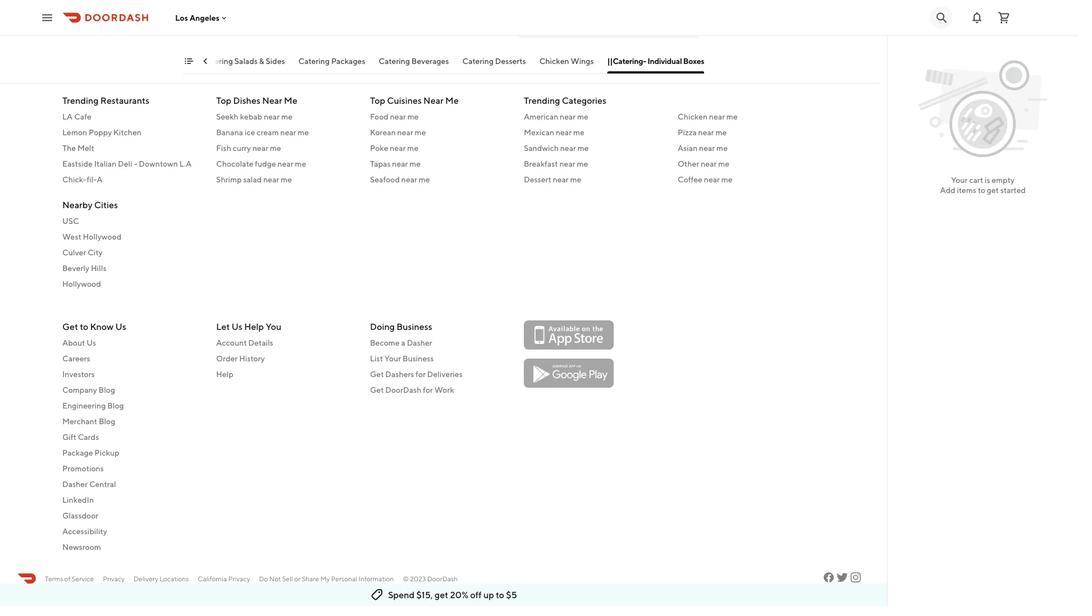 Task type: locate. For each thing, give the bounding box(es) containing it.
details
[[248, 338, 273, 348]]

20%
[[450, 590, 469, 601]]

privacy
[[103, 575, 125, 583], [228, 575, 250, 583]]

1 near from the left
[[262, 95, 282, 106]]

us right let
[[232, 322, 243, 332]]

me up seafood near me
[[410, 159, 421, 168]]

culver city
[[62, 248, 103, 257]]

about us link
[[62, 338, 203, 349]]

me down mexican near me link
[[578, 143, 589, 152]]

1 vertical spatial business
[[403, 354, 434, 363]]

get doordash for work link
[[370, 385, 511, 396]]

trending for trending restaurants
[[62, 95, 99, 106]]

top cuisines near me
[[370, 95, 459, 106]]

help
[[244, 322, 264, 332], [216, 370, 233, 379]]

0 vertical spatial for
[[416, 370, 426, 379]]

your up items
[[951, 176, 968, 185]]

business
[[397, 322, 432, 332], [403, 354, 434, 363]]

near for pizza near me
[[698, 127, 714, 137]]

2 horizontal spatial to
[[978, 186, 986, 195]]

1 vertical spatial doordash
[[427, 575, 458, 583]]

me down food near me link
[[415, 127, 426, 137]]

coffee near me link
[[678, 174, 818, 185]]

2 me from the left
[[445, 95, 459, 106]]

terms of service link
[[45, 574, 94, 584]]

chicken wings
[[540, 56, 594, 66]]

near down the food near me
[[397, 127, 413, 137]]

privacy left do
[[228, 575, 250, 583]]

become
[[370, 338, 400, 348]]

us for let us help you
[[232, 322, 243, 332]]

gift
[[62, 433, 76, 442]]

- right am
[[219, 26, 222, 35]]

blog down company blog "link"
[[107, 401, 124, 411]]

me down breakfast near me link
[[570, 175, 582, 184]]

1 vertical spatial to
[[80, 322, 88, 332]]

1 vertical spatial get
[[435, 590, 448, 601]]

0 horizontal spatial trending
[[62, 95, 99, 106]]

korean near me link
[[370, 127, 511, 138]]

0 vertical spatial to
[[978, 186, 986, 195]]

near down fudge
[[263, 175, 279, 184]]

near up coffee near me
[[701, 159, 717, 168]]

me for american near me
[[577, 112, 589, 121]]

dasher inside the dasher central link
[[62, 480, 88, 489]]

0 horizontal spatial us
[[87, 338, 96, 348]]

catering for catering salads & sides
[[202, 56, 233, 66]]

doordash down dashers
[[385, 386, 421, 395]]

la cafe link
[[62, 111, 203, 122]]

chick-fil-a
[[62, 175, 103, 184]]

to right up
[[496, 590, 504, 601]]

1 horizontal spatial dasher
[[407, 338, 432, 348]]

1 vertical spatial blog
[[107, 401, 124, 411]]

0 vertical spatial chicken
[[540, 56, 569, 66]]

trending up american
[[524, 95, 560, 106]]

me
[[284, 95, 297, 106], [445, 95, 459, 106]]

0 vertical spatial doordash
[[385, 386, 421, 395]]

top for top dishes near me
[[216, 95, 231, 106]]

2 near from the left
[[424, 95, 444, 106]]

trending
[[62, 95, 99, 106], [524, 95, 560, 106]]

blog inside company blog "link"
[[99, 386, 115, 395]]

near for coffee near me
[[704, 175, 720, 184]]

fil-
[[87, 175, 97, 184]]

1 top from the left
[[216, 95, 231, 106]]

gift cards
[[62, 433, 99, 442]]

chocolate fudge near me
[[216, 159, 306, 168]]

top up food
[[370, 95, 385, 106]]

3 catering from the left
[[379, 56, 410, 66]]

near down 'other near me'
[[704, 175, 720, 184]]

business up a
[[397, 322, 432, 332]]

blog up engineering blog at the left bottom of the page
[[99, 386, 115, 395]]

2 top from the left
[[370, 95, 385, 106]]

american
[[524, 112, 558, 121]]

me up 'other near me'
[[717, 143, 728, 152]]

me down the categories
[[577, 112, 589, 121]]

to for spend
[[496, 590, 504, 601]]

to down cart
[[978, 186, 986, 195]]

near down sandwich near me
[[560, 159, 575, 168]]

your right list
[[385, 354, 401, 363]]

1 privacy from the left
[[103, 575, 125, 583]]

for for dashers
[[416, 370, 426, 379]]

food near me
[[370, 112, 419, 121]]

to up the about us on the bottom
[[80, 322, 88, 332]]

us right know on the left of the page
[[115, 322, 126, 332]]

near up seekh kebab near me link
[[262, 95, 282, 106]]

dasher
[[407, 338, 432, 348], [62, 480, 88, 489]]

food near me link
[[370, 111, 511, 122]]

dasher up 'linkedin'
[[62, 480, 88, 489]]

me up banana ice cream near me link
[[281, 112, 293, 121]]

near down fish curry near me link
[[278, 159, 293, 168]]

open menu image
[[40, 11, 54, 24]]

dishes
[[233, 95, 260, 106]]

fish curry near me link
[[216, 142, 357, 154]]

get for get dashers for deliveries
[[370, 370, 384, 379]]

account
[[216, 338, 247, 348]]

blog inside merchant blog link
[[99, 417, 115, 426]]

culver
[[62, 248, 86, 257]]

near down trending categories
[[560, 112, 576, 121]]

started
[[1001, 186, 1026, 195]]

near up the breakfast near me
[[560, 143, 576, 152]]

||catering- individual boxes
[[607, 56, 704, 66]]

other near me link
[[678, 158, 818, 169]]

privacy right 'service'
[[103, 575, 125, 583]]

2 trending from the left
[[524, 95, 560, 106]]

dasher inside become a dasher link
[[407, 338, 432, 348]]

0 horizontal spatial help
[[216, 370, 233, 379]]

near up korean near me
[[390, 112, 406, 121]]

me up coffee near me
[[718, 159, 730, 168]]

near up sandwich near me
[[556, 127, 572, 137]]

catering for catering packages
[[299, 56, 330, 66]]

0 horizontal spatial to
[[80, 322, 88, 332]]

banana
[[216, 127, 243, 137]]

near up seafood near me
[[392, 159, 408, 168]]

tapas near me link
[[370, 158, 511, 169]]

off
[[470, 590, 482, 601]]

sell
[[282, 575, 293, 583]]

0 vertical spatial help
[[244, 322, 264, 332]]

spend $15, get 20% off up to $5
[[388, 590, 517, 601]]

me down the sandwich near me link
[[577, 159, 588, 168]]

1 horizontal spatial -
[[219, 26, 222, 35]]

1 horizontal spatial help
[[244, 322, 264, 332]]

downtown
[[139, 159, 178, 168]]

me down tapas near me link
[[419, 175, 430, 184]]

merchant
[[62, 417, 97, 426]]

1 horizontal spatial top
[[370, 95, 385, 106]]

empty
[[992, 176, 1015, 185]]

me for other near me
[[718, 159, 730, 168]]

0 horizontal spatial -
[[134, 159, 137, 168]]

hollywood down beverly hills
[[62, 279, 101, 288]]

get inside your cart is empty add items to get started
[[987, 186, 999, 195]]

near up food near me link
[[424, 95, 444, 106]]

1 vertical spatial dasher
[[62, 480, 88, 489]]

do
[[259, 575, 268, 583]]

1 horizontal spatial near
[[424, 95, 444, 106]]

not
[[269, 575, 281, 583]]

-
[[219, 26, 222, 35], [134, 159, 137, 168]]

catering left the beverages
[[379, 56, 410, 66]]

for up get doordash for work
[[416, 370, 426, 379]]

near down the chicken near me
[[698, 127, 714, 137]]

1 vertical spatial your
[[385, 354, 401, 363]]

1 me from the left
[[284, 95, 297, 106]]

me for korean near me
[[415, 127, 426, 137]]

gift cards link
[[62, 432, 203, 443]]

is
[[985, 176, 990, 185]]

1 horizontal spatial to
[[496, 590, 504, 601]]

hollywood up city
[[83, 232, 121, 241]]

doordash on twitter image
[[836, 571, 849, 585]]

tapas
[[370, 159, 391, 168]]

careers link
[[62, 353, 203, 365]]

2 vertical spatial to
[[496, 590, 504, 601]]

packages
[[331, 56, 365, 66]]

0 vertical spatial your
[[951, 176, 968, 185]]

0 horizontal spatial chicken
[[540, 56, 569, 66]]

poke near me
[[370, 143, 419, 152]]

nearby cities
[[62, 199, 118, 210]]

doordash on instagram image
[[849, 571, 863, 585]]

1 horizontal spatial get
[[987, 186, 999, 195]]

get right '$15,'
[[435, 590, 448, 601]]

engineering
[[62, 401, 106, 411]]

catering right 'show menu categories' icon
[[202, 56, 233, 66]]

0 vertical spatial dasher
[[407, 338, 432, 348]]

1 vertical spatial for
[[423, 386, 433, 395]]

1 catering from the left
[[202, 56, 233, 66]]

near up pizza near me
[[709, 112, 725, 121]]

blog for merchant blog
[[99, 417, 115, 426]]

2 catering from the left
[[299, 56, 330, 66]]

for left work
[[423, 386, 433, 395]]

trending up cafe
[[62, 95, 99, 106]]

1 horizontal spatial privacy
[[228, 575, 250, 583]]

near for korean near me
[[397, 127, 413, 137]]

0 horizontal spatial privacy
[[103, 575, 125, 583]]

chicken inside button
[[540, 56, 569, 66]]

catering left packages
[[299, 56, 330, 66]]

the melt
[[62, 143, 94, 152]]

catering salads & sides
[[202, 56, 285, 66]]

- right deli
[[134, 159, 137, 168]]

near down the breakfast near me
[[553, 175, 569, 184]]

get down is
[[987, 186, 999, 195]]

become a dasher link
[[370, 338, 511, 349]]

0 vertical spatial get
[[62, 322, 78, 332]]

eastside italian deli - downtown l.a link
[[62, 158, 203, 169]]

blog inside engineering blog link
[[107, 401, 124, 411]]

coffee near me
[[678, 175, 733, 184]]

merchant blog link
[[62, 416, 203, 427]]

blog for engineering blog
[[107, 401, 124, 411]]

me for chicken near me
[[727, 112, 738, 121]]

near down tapas near me
[[401, 175, 417, 184]]

1 vertical spatial chicken
[[678, 112, 708, 121]]

top up seekh
[[216, 95, 231, 106]]

me up food near me link
[[445, 95, 459, 106]]

0 vertical spatial -
[[219, 26, 222, 35]]

near down korean near me
[[390, 143, 406, 152]]

me down top cuisines near me
[[408, 112, 419, 121]]

catering
[[202, 56, 233, 66], [299, 56, 330, 66], [379, 56, 410, 66], [463, 56, 494, 66]]

investors link
[[62, 369, 203, 380]]

to inside your cart is empty add items to get started
[[978, 186, 986, 195]]

near for mexican near me
[[556, 127, 572, 137]]

lemon
[[62, 127, 87, 137]]

chicken left wings
[[540, 56, 569, 66]]

pizza near me link
[[678, 127, 818, 138]]

doordash
[[385, 386, 421, 395], [427, 575, 458, 583]]

do not sell or share my personal information
[[259, 575, 394, 583]]

information
[[359, 575, 394, 583]]

2 vertical spatial blog
[[99, 417, 115, 426]]

1 horizontal spatial chicken
[[678, 112, 708, 121]]

do not sell or share my personal information link
[[259, 574, 394, 584]]

asian near me
[[678, 143, 728, 152]]

help up details
[[244, 322, 264, 332]]

me down seekh kebab near me link
[[298, 127, 309, 137]]

2 horizontal spatial us
[[232, 322, 243, 332]]

us for about us
[[87, 338, 96, 348]]

chicken up pizza
[[678, 112, 708, 121]]

poke near me link
[[370, 142, 511, 154]]

near up cream at the top left of the page
[[264, 112, 280, 121]]

the melt link
[[62, 142, 203, 154]]

dasher right a
[[407, 338, 432, 348]]

us down get to know us
[[87, 338, 96, 348]]

help down order
[[216, 370, 233, 379]]

1 trending from the left
[[62, 95, 99, 106]]

0 horizontal spatial near
[[262, 95, 282, 106]]

order
[[216, 354, 238, 363]]

me down the american near me link in the top of the page
[[573, 127, 585, 137]]

me up pizza near me link in the top right of the page
[[727, 112, 738, 121]]

catering left "desserts"
[[463, 56, 494, 66]]

me up seekh kebab near me link
[[284, 95, 297, 106]]

blog down engineering blog at the left bottom of the page
[[99, 417, 115, 426]]

1 horizontal spatial your
[[951, 176, 968, 185]]

4 catering from the left
[[463, 56, 494, 66]]

1 horizontal spatial doordash
[[427, 575, 458, 583]]

desserts
[[495, 56, 526, 66]]

chick-
[[62, 175, 87, 184]]

hollywood
[[83, 232, 121, 241], [62, 279, 101, 288]]

top for top cuisines near me
[[370, 95, 385, 106]]

me for pizza near me
[[716, 127, 727, 137]]

0 horizontal spatial dasher
[[62, 480, 88, 489]]

sandwich near me
[[524, 143, 589, 152]]

0 vertical spatial blog
[[99, 386, 115, 395]]

company blog link
[[62, 385, 203, 396]]

doordash up spend $15, get 20% off up to $5
[[427, 575, 458, 583]]

me down korean near me
[[407, 143, 419, 152]]

list your business
[[370, 354, 434, 363]]

0 horizontal spatial me
[[284, 95, 297, 106]]

show menu categories image
[[184, 57, 193, 66]]

me down the chicken near me
[[716, 127, 727, 137]]

||catering-
[[607, 56, 646, 66]]

business up get dashers for deliveries
[[403, 354, 434, 363]]

0 horizontal spatial top
[[216, 95, 231, 106]]

1 horizontal spatial trending
[[524, 95, 560, 106]]

me down other near me link
[[722, 175, 733, 184]]

1 vertical spatial get
[[370, 370, 384, 379]]

me for seafood near me
[[419, 175, 430, 184]]

add
[[940, 186, 956, 195]]

near for cuisines
[[424, 95, 444, 106]]

0 vertical spatial get
[[987, 186, 999, 195]]

dashers
[[385, 370, 414, 379]]

get dashers for deliveries link
[[370, 369, 511, 380]]

for
[[416, 370, 426, 379], [423, 386, 433, 395]]

1 horizontal spatial me
[[445, 95, 459, 106]]

los
[[175, 13, 188, 22]]

near up 'other near me'
[[699, 143, 715, 152]]

2 vertical spatial get
[[370, 386, 384, 395]]

me for food near me
[[408, 112, 419, 121]]

0 horizontal spatial doordash
[[385, 386, 421, 395]]



Task type: describe. For each thing, give the bounding box(es) containing it.
poke
[[370, 143, 388, 152]]

lemon poppy kitchen link
[[62, 127, 203, 138]]

deliveries
[[427, 370, 463, 379]]

linkedin
[[62, 496, 94, 505]]

eastside italian deli - downtown l.a
[[62, 159, 192, 168]]

delivery
[[134, 575, 158, 583]]

categories
[[562, 95, 607, 106]]

0 vertical spatial hollywood
[[83, 232, 121, 241]]

mexican
[[524, 127, 554, 137]]

newsroom
[[62, 543, 101, 552]]

know
[[90, 322, 114, 332]]

me for top cuisines near me
[[445, 95, 459, 106]]

locations
[[160, 575, 189, 583]]

los angeles button
[[175, 13, 229, 22]]

usc link
[[62, 215, 203, 227]]

0 horizontal spatial get
[[435, 590, 448, 601]]

pm
[[242, 26, 253, 35]]

sides
[[266, 56, 285, 66]]

lemon poppy kitchen
[[62, 127, 141, 137]]

$5
[[506, 590, 517, 601]]

- inside full menu 10:00 am - 3:30 pm
[[219, 26, 222, 35]]

scroll menu navigation left image
[[201, 57, 210, 66]]

me for top dishes near me
[[284, 95, 297, 106]]

near for asian near me
[[699, 143, 715, 152]]

pizza
[[678, 127, 697, 137]]

los angeles
[[175, 13, 220, 22]]

fudge
[[255, 159, 276, 168]]

american near me link
[[524, 111, 664, 122]]

l.a
[[179, 159, 192, 168]]

near for poke near me
[[390, 143, 406, 152]]

chicken near me link
[[678, 111, 818, 122]]

west hollywood
[[62, 232, 121, 241]]

la
[[62, 112, 73, 121]]

chicken for chicken wings
[[540, 56, 569, 66]]

1 horizontal spatial us
[[115, 322, 126, 332]]

me for breakfast near me
[[577, 159, 588, 168]]

0 items, open order cart image
[[997, 11, 1011, 24]]

menu
[[201, 14, 225, 24]]

your cart is empty add items to get started
[[940, 176, 1026, 195]]

get for get doordash for work
[[370, 386, 384, 395]]

doordash on facebook image
[[822, 571, 836, 585]]

get for get to know us
[[62, 322, 78, 332]]

near for food near me
[[390, 112, 406, 121]]

coffee
[[678, 175, 703, 184]]

near for dishes
[[262, 95, 282, 106]]

near for breakfast near me
[[560, 159, 575, 168]]

me for mexican near me
[[573, 127, 585, 137]]

am
[[206, 26, 217, 35]]

tapas near me
[[370, 159, 421, 168]]

la cafe
[[62, 112, 91, 121]]

chicken near me
[[678, 112, 738, 121]]

me down chocolate fudge near me link
[[281, 175, 292, 184]]

catering desserts button
[[463, 56, 526, 74]]

beverly
[[62, 263, 89, 273]]

cuisines
[[387, 95, 422, 106]]

near for tapas near me
[[392, 159, 408, 168]]

trending for trending categories
[[524, 95, 560, 106]]

me for coffee near me
[[722, 175, 733, 184]]

catering beverages button
[[379, 56, 449, 74]]

0 horizontal spatial your
[[385, 354, 401, 363]]

near for american near me
[[560, 112, 576, 121]]

package pickup
[[62, 448, 119, 458]]

banana ice cream near me
[[216, 127, 309, 137]]

pickup
[[95, 448, 119, 458]]

salads
[[235, 56, 258, 66]]

company
[[62, 386, 97, 395]]

0 vertical spatial business
[[397, 322, 432, 332]]

near for chicken near me
[[709, 112, 725, 121]]

1 vertical spatial hollywood
[[62, 279, 101, 288]]

me for poke near me
[[407, 143, 419, 152]]

near for seafood near me
[[401, 175, 417, 184]]

dessert near me link
[[524, 174, 664, 185]]

blog for company blog
[[99, 386, 115, 395]]

terms of service
[[45, 575, 94, 583]]

catering beverages
[[379, 56, 449, 66]]

me for asian near me
[[717, 143, 728, 152]]

california privacy link
[[198, 574, 250, 584]]

2 privacy from the left
[[228, 575, 250, 583]]

sandwich
[[524, 143, 559, 152]]

near for sandwich near me
[[560, 143, 576, 152]]

salad
[[243, 175, 262, 184]]

me for sandwich near me
[[578, 143, 589, 152]]

order history link
[[216, 353, 357, 365]]

sandwich near me link
[[524, 142, 664, 154]]

to for your
[[978, 186, 986, 195]]

3:30
[[224, 26, 240, 35]]

get doordash for work
[[370, 386, 454, 395]]

me for tapas near me
[[410, 159, 421, 168]]

west
[[62, 232, 81, 241]]

chick-fil-a link
[[62, 174, 203, 185]]

banana ice cream near me link
[[216, 127, 357, 138]]

angeles
[[190, 13, 220, 22]]

seafood near me
[[370, 175, 430, 184]]

seekh kebab near me link
[[216, 111, 357, 122]]

near for other near me
[[701, 159, 717, 168]]

full
[[183, 14, 199, 24]]

up
[[484, 590, 494, 601]]

glassdoor
[[62, 511, 98, 521]]

me down cream at the top left of the page
[[270, 143, 281, 152]]

near up the chocolate fudge near me
[[253, 143, 268, 152]]

catering for catering beverages
[[379, 56, 410, 66]]

your inside your cart is empty add items to get started
[[951, 176, 968, 185]]

me for dessert near me
[[570, 175, 582, 184]]

list your business link
[[370, 353, 511, 365]]

fish curry near me
[[216, 143, 281, 152]]

near down seekh kebab near me link
[[280, 127, 296, 137]]

dasher central
[[62, 480, 116, 489]]

me down fish curry near me link
[[295, 159, 306, 168]]

package pickup link
[[62, 448, 203, 459]]

for for doordash
[[423, 386, 433, 395]]

other near me
[[678, 159, 730, 168]]

cards
[[78, 433, 99, 442]]

1 vertical spatial help
[[216, 370, 233, 379]]

fish
[[216, 143, 231, 152]]

city
[[88, 248, 103, 257]]

asian near me link
[[678, 142, 818, 154]]

dessert
[[524, 175, 551, 184]]

near for dessert near me
[[553, 175, 569, 184]]

newsroom link
[[62, 542, 203, 553]]

usc
[[62, 216, 79, 225]]

beverages
[[412, 56, 449, 66]]

italian
[[94, 159, 116, 168]]

1 vertical spatial -
[[134, 159, 137, 168]]

chicken for chicken near me
[[678, 112, 708, 121]]

or
[[294, 575, 301, 583]]

korean near me
[[370, 127, 426, 137]]

catering for catering desserts
[[463, 56, 494, 66]]

catering packages button
[[299, 56, 365, 74]]

notification bell image
[[971, 11, 984, 24]]

kitchen
[[113, 127, 141, 137]]

beverly hills link
[[62, 263, 203, 274]]

a
[[97, 175, 103, 184]]



Task type: vqa. For each thing, say whether or not it's contained in the screenshot.
(10 within the KUROBUTA PORK XIAO LONG BAO (10 EACH) +$15.50
no



